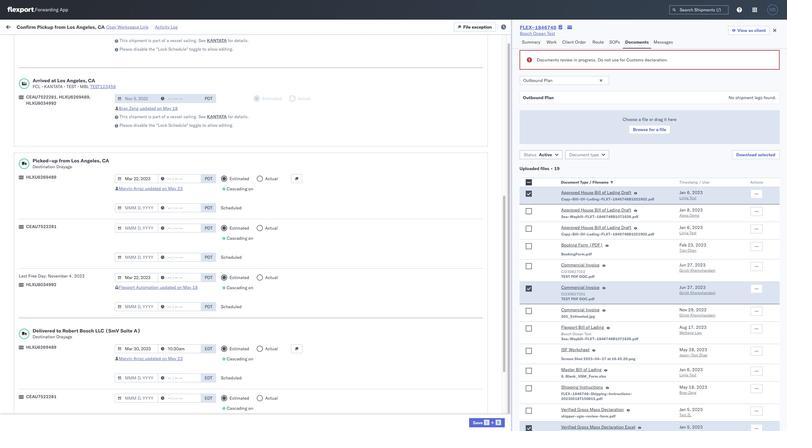 Task type: locate. For each thing, give the bounding box(es) containing it.
documents
[[626, 39, 649, 45], [537, 57, 559, 63]]

angeles, inside the picked-up from los angeles, ca destination drayage
[[81, 158, 101, 164]]

27
[[602, 357, 607, 362]]

booking form (pdf) link
[[561, 242, 603, 250]]

edt for 7th mmm d, yyyy text field from the top's -- : -- -- text box
[[205, 396, 213, 402]]

timestamp / user
[[680, 180, 710, 185]]

kantata link
[[207, 38, 227, 44], [207, 114, 227, 120]]

0 vertical spatial of-
[[581, 197, 587, 202]]

destination
[[33, 164, 55, 170], [33, 335, 55, 340]]

1 horizontal spatial bran
[[680, 391, 688, 396]]

legs
[[755, 95, 763, 101]]

jan down jan 5, 2023 test zl at the bottom right of page
[[680, 425, 686, 431]]

1 see from the top
[[199, 38, 206, 43]]

shipment down link
[[129, 38, 147, 43]]

commercial invoice up s02_estimated.jpg
[[561, 308, 600, 313]]

0 vertical spatial flex-
[[520, 24, 535, 30]]

1 -- : -- -- text field from the top
[[158, 174, 201, 184]]

cascading for -- : -- -- text field for delivered to robert bosch llc (smv suite a)
[[227, 357, 247, 362]]

bosch ocean test down "flexport bill of lading"
[[561, 332, 592, 337]]

forwarding
[[35, 7, 59, 13]]

part down activity
[[153, 38, 161, 43]]

"lock down bran zeng updated on may 18 button
[[156, 123, 167, 128]]

arrived
[[33, 78, 50, 84]]

0 horizontal spatial at
[[51, 78, 56, 84]]

sea-waybill-flxt-1846748b1071626.pdf for aug
[[561, 337, 639, 342]]

2 vertical spatial -- : -- -- text field
[[158, 345, 201, 354]]

8,
[[687, 208, 691, 213]]

1 vertical spatial lading-
[[587, 232, 602, 237]]

verified up "shipper-"
[[561, 408, 576, 413]]

edt for -- : -- -- text box corresponding to 6th mmm d, yyyy text field
[[205, 376, 213, 381]]

view as client button
[[728, 26, 770, 35]]

khemchandani up nov 29, 2022 girish khemchandani
[[691, 291, 716, 296]]

0 vertical spatial is
[[148, 38, 152, 43]]

jun for ci230627002
[[680, 263, 686, 268]]

1846748b1071626.pdf for jan 8, 2023
[[597, 215, 639, 219]]

commercial invoice link for s02_estimated.jpg
[[561, 307, 600, 315]]

found.
[[764, 95, 777, 101]]

view as client
[[738, 28, 766, 33]]

doc.pdf for ci230627001
[[580, 297, 595, 302]]

1 estimated from the top
[[230, 176, 249, 182]]

lading-
[[587, 197, 602, 202], [587, 232, 602, 237]]

0 vertical spatial approved house bill of lading draft
[[561, 190, 632, 196]]

cascading on for picked-up from los angeles, ca -- : -- -- text field
[[227, 186, 253, 192]]

updated
[[140, 106, 156, 111], [145, 186, 161, 192], [160, 285, 176, 291], [145, 356, 161, 362]]

documents inside button
[[626, 39, 649, 45]]

2 -- : -- -- text field from the top
[[158, 204, 201, 213]]

3 jan from the top
[[680, 225, 686, 231]]

flxt-
[[602, 197, 613, 202], [586, 215, 597, 219], [602, 232, 613, 237], [586, 337, 597, 342]]

flexport automation updated on may 18
[[119, 285, 198, 291]]

3 edt from the top
[[205, 396, 213, 402]]

hlxu8034992 down the day:
[[26, 282, 56, 288]]

activity log
[[155, 24, 178, 30]]

1 marvin arroz updated on may 23 button from the top
[[119, 186, 183, 192]]

test pdf doc.pdf down ci230627001
[[561, 297, 595, 302]]

gross for verified gross mass declaration
[[578, 408, 589, 413]]

2 approved from the top
[[561, 208, 580, 213]]

1 horizontal spatial zeng
[[689, 391, 697, 396]]

1 kantata link from the top
[[207, 38, 227, 44]]

test down ci230627001
[[561, 297, 570, 302]]

sea- up 'isf'
[[561, 337, 570, 342]]

1 vertical spatial is
[[148, 114, 152, 120]]

1 vertical spatial please disable the "lock schedule" toggle to allow editing.
[[120, 123, 234, 128]]

document type button
[[565, 150, 610, 160]]

1 vertical spatial see
[[199, 114, 206, 120]]

jan up alexa
[[680, 208, 686, 213]]

commercial for ci230627002
[[561, 263, 585, 268]]

0 vertical spatial gross
[[578, 408, 589, 413]]

1 khemchandani from the top
[[691, 269, 716, 273]]

1 linjia from the top
[[680, 196, 689, 201]]

18,
[[689, 385, 696, 391]]

waybill- for jan
[[570, 215, 586, 219]]

from inside the picked-up from los angeles, ca destination drayage
[[59, 158, 70, 164]]

order
[[575, 39, 586, 45]]

hlxu8034992 inside ceau7522281, hlxu6269489, hlxu8034992
[[26, 101, 56, 106]]

20230518t150615.pdf
[[561, 397, 603, 402]]

drayage down up
[[56, 164, 72, 170]]

2 this from the top
[[120, 114, 128, 120]]

commercial up ci230627001
[[561, 285, 585, 291]]

2 commercial from the top
[[561, 285, 585, 291]]

pdf for ci230627001
[[571, 297, 579, 302]]

0 vertical spatial girish
[[680, 269, 690, 273]]

0 vertical spatial vessel
[[170, 38, 182, 43]]

0 horizontal spatial bran
[[119, 106, 128, 111]]

18 for flexport automation updated on may 18
[[192, 285, 198, 291]]

2 jun 27, 2023 girish khemchandani from the top
[[680, 285, 716, 296]]

ca inside the picked-up from los angeles, ca destination drayage
[[102, 158, 109, 164]]

1 27, from the top
[[688, 263, 694, 268]]

1 cascading on from the top
[[227, 186, 253, 192]]

nov 29, 2022 girish khemchandani
[[680, 308, 716, 318]]

5 jan from the top
[[680, 408, 686, 413]]

sea- for aug
[[561, 337, 570, 342]]

1 vertical spatial kantata
[[44, 84, 63, 90]]

2 marvin arroz updated on may 23 from the top
[[119, 356, 183, 362]]

0 vertical spatial sea-
[[561, 215, 570, 219]]

0 vertical spatial test
[[66, 84, 76, 90]]

browse for a file
[[633, 127, 667, 133]]

1 vertical spatial bran
[[680, 391, 688, 396]]

invoice
[[586, 263, 600, 268], [586, 285, 600, 291], [586, 308, 600, 313]]

hlxu6269489 down picked-
[[26, 175, 56, 180]]

view
[[738, 28, 748, 33]]

khemchandani down 29, in the right bottom of the page
[[691, 313, 716, 318]]

1 vertical spatial pdf
[[571, 297, 579, 302]]

may inside may 28, 2023 jason-test zhao
[[680, 348, 688, 353]]

jun 27, 2023 girish khemchandani for ci230627001
[[680, 285, 716, 296]]

declaration for verified gross mass declaration
[[602, 408, 624, 413]]

commercial invoice link down ci230627002
[[561, 285, 600, 292]]

ca for up
[[102, 158, 109, 164]]

estimated for -- : -- -- text field for delivered to robert bosch llc (smv suite a)
[[230, 347, 249, 352]]

MMM D, YYYY text field
[[115, 94, 158, 103], [115, 174, 158, 184], [115, 204, 158, 213]]

• left mbl
[[77, 84, 79, 90]]

1 vertical spatial edt
[[205, 376, 213, 381]]

please down bran zeng updated on may 18 button
[[120, 123, 132, 128]]

0 vertical spatial this shipment is part of a vessel sailing. see kantata for details.
[[120, 38, 249, 43]]

document left "type"
[[570, 152, 590, 158]]

uploaded files ∙ 19
[[520, 166, 560, 172]]

1 vertical spatial approved
[[561, 208, 580, 213]]

1 toggle from the top
[[189, 46, 201, 52]]

destination inside the picked-up from los angeles, ca destination drayage
[[33, 164, 55, 170]]

1 vertical spatial vessel
[[170, 114, 182, 120]]

jan up jan 5, 2023
[[680, 408, 686, 413]]

destination down delivered
[[33, 335, 55, 340]]

sea- up booking
[[561, 215, 570, 219]]

0 vertical spatial khemchandani
[[691, 269, 716, 273]]

ceau7522281
[[26, 224, 57, 230], [26, 395, 57, 400]]

0 vertical spatial schedule"
[[168, 46, 188, 52]]

1 approved house bill of lading draft from the top
[[561, 190, 632, 196]]

girish down nov
[[680, 313, 690, 318]]

los
[[67, 24, 75, 30], [57, 78, 65, 84], [71, 158, 79, 164]]

please down 'copy workspace link' button
[[120, 46, 132, 52]]

file left or on the top right of page
[[642, 117, 648, 122]]

test down ci230627002
[[561, 275, 570, 279]]

1 vessel from the top
[[170, 38, 182, 43]]

2 drayage from the top
[[56, 335, 72, 340]]

0 horizontal spatial bosch
[[80, 328, 94, 334]]

-- : -- -- text field for 7th mmm d, yyyy text field from the bottom
[[158, 224, 201, 233]]

1 vertical spatial at
[[608, 357, 611, 362]]

1 vertical spatial gross
[[578, 425, 589, 431]]

mass for verified gross mass declaration excel
[[590, 425, 600, 431]]

sops button
[[607, 37, 623, 49]]

2 commercial invoice from the top
[[561, 285, 600, 291]]

flex- down shipping
[[561, 392, 573, 397]]

ca for pickup
[[98, 24, 105, 30]]

sea-waybill-flxt-1846748b1071626.pdf
[[561, 215, 639, 219], [561, 337, 639, 342]]

documents for documents review in progress. do not use for customs declaration.
[[537, 57, 559, 63]]

0 vertical spatial edt
[[205, 347, 213, 352]]

None checkbox
[[526, 191, 532, 197], [526, 209, 532, 215], [526, 226, 532, 232], [526, 244, 532, 250], [526, 264, 532, 270], [526, 309, 532, 315], [526, 326, 532, 332], [526, 368, 532, 375], [526, 386, 532, 392], [526, 191, 532, 197], [526, 209, 532, 215], [526, 226, 532, 232], [526, 244, 532, 250], [526, 264, 532, 270], [526, 309, 532, 315], [526, 326, 532, 332], [526, 368, 532, 375], [526, 386, 532, 392]]

1 vertical spatial approved house bill of lading draft
[[561, 208, 632, 213]]

0 vertical spatial disable
[[134, 46, 148, 52]]

6, down timestamp
[[687, 190, 691, 196]]

4 actual from the top
[[265, 347, 278, 352]]

16.45.20.png
[[612, 357, 636, 362]]

1 vertical spatial 27,
[[688, 285, 694, 291]]

1 actual from the top
[[265, 176, 278, 182]]

document
[[570, 152, 590, 158], [561, 180, 580, 185]]

mass down "review-" at the bottom right
[[590, 425, 600, 431]]

from right pickup on the left of page
[[55, 24, 66, 30]]

commercial invoice
[[561, 263, 600, 268], [561, 285, 600, 291], [561, 308, 600, 313]]

details. for second kantata link from the bottom
[[234, 38, 249, 43]]

los down app on the top left
[[67, 24, 75, 30]]

1 cascading from the top
[[227, 186, 247, 192]]

2023 inside may 28, 2023 jason-test zhao
[[697, 348, 708, 353]]

1 vertical spatial 5,
[[687, 425, 691, 431]]

1 jun from the top
[[680, 263, 686, 268]]

los right up
[[71, 158, 79, 164]]

documents down work button
[[537, 57, 559, 63]]

los up ceau7522281, hlxu6269489, hlxu8034992
[[57, 78, 65, 84]]

3 khemchandani from the top
[[691, 313, 716, 318]]

from for up
[[59, 158, 70, 164]]

activity
[[155, 24, 170, 30]]

hlxu6269489 for picked-
[[26, 175, 56, 180]]

file exception button
[[454, 22, 496, 32], [454, 22, 496, 32]]

2 vertical spatial linjia
[[680, 373, 689, 378]]

27, down chen
[[688, 263, 694, 268]]

review-
[[587, 415, 600, 419]]

at right 27 in the right of the page
[[608, 357, 611, 362]]

28,
[[689, 348, 696, 353]]

2 verified from the top
[[561, 425, 576, 431]]

1 vertical spatial angeles,
[[67, 78, 87, 84]]

linjia up feb
[[680, 231, 689, 236]]

4 cascading on from the top
[[227, 357, 253, 362]]

isf
[[561, 348, 568, 353]]

0 vertical spatial kantata
[[207, 38, 227, 43]]

2 marvin arroz updated on may 23 button from the top
[[119, 356, 183, 362]]

hlxu6269489 for delivered
[[26, 345, 56, 351]]

shipping instructions
[[561, 385, 603, 391]]

jan 6, 2023 linjia test
[[680, 190, 703, 201], [680, 225, 703, 236], [680, 368, 703, 378]]

schedule"
[[168, 46, 188, 52], [168, 123, 188, 128]]

2 • from the left
[[64, 84, 65, 90]]

2 edt from the top
[[205, 376, 213, 381]]

ceau7522281 for delivered to robert bosch llc (smv suite a)
[[26, 395, 57, 400]]

document type / filename
[[561, 180, 609, 185]]

bosch ocean test down flex-1846748
[[520, 31, 555, 36]]

-- : -- -- text field
[[158, 94, 201, 103], [158, 204, 201, 213], [158, 224, 201, 233], [158, 253, 201, 262], [158, 303, 201, 312], [158, 374, 201, 383], [158, 394, 201, 404]]

shipment for second kantata link from the bottom
[[129, 38, 147, 43]]

3 pdt from the top
[[205, 205, 213, 211]]

commercial invoice for ci230627002
[[561, 263, 600, 268]]

link
[[140, 24, 148, 30]]

shipment down bran zeng updated on may 18 button
[[129, 114, 147, 120]]

2 invoice from the top
[[586, 285, 600, 291]]

2023 up the lian
[[696, 325, 707, 331]]

27, for ci230627002
[[688, 263, 694, 268]]

7 pdt from the top
[[205, 305, 213, 310]]

marvin for (smv
[[119, 356, 132, 362]]

5, down zl
[[687, 425, 691, 431]]

2023 inside jan 5, 2023 test zl
[[692, 408, 703, 413]]

doc.pdf down ci230627001
[[580, 297, 595, 302]]

MMM D, YYYY text field
[[115, 224, 158, 233], [115, 253, 158, 262], [115, 273, 158, 283], [115, 303, 158, 312], [115, 345, 158, 354], [115, 374, 158, 383], [115, 394, 158, 404]]

1 vertical spatial copy-
[[561, 232, 573, 237]]

0 vertical spatial doc.pdf
[[580, 275, 595, 279]]

0 vertical spatial copy-
[[561, 197, 573, 202]]

2 test pdf doc.pdf from the top
[[561, 297, 595, 302]]

1 vertical spatial to
[[203, 123, 206, 128]]

2 1846748b1022902.pdf from the top
[[613, 232, 655, 237]]

updated for 2nd -- : -- -- text field from the top
[[160, 285, 176, 291]]

5, inside jan 5, 2023 test zl
[[687, 408, 691, 413]]

2 is from the top
[[148, 114, 152, 120]]

los inside the picked-up from los angeles, ca destination drayage
[[71, 158, 79, 164]]

0 vertical spatial jun 27, 2023 girish khemchandani
[[680, 263, 716, 273]]

4 -- : -- -- text field from the top
[[158, 253, 201, 262]]

client
[[563, 39, 574, 45]]

-- : -- -- text field for 7th mmm d, yyyy text field from the top
[[158, 394, 201, 404]]

bill- down type
[[573, 197, 581, 202]]

lading- down filename
[[587, 197, 602, 202]]

commercial invoice up ci230627002
[[561, 263, 600, 268]]

sea-waybill-flxt-1846748b1071626.pdf up (pdf)
[[561, 215, 639, 219]]

2023 right 23,
[[696, 243, 707, 248]]

1 jan from the top
[[680, 190, 686, 196]]

2 vertical spatial draft
[[622, 225, 632, 231]]

1 vertical spatial marvin arroz updated on may 23 button
[[119, 356, 183, 362]]

23
[[177, 186, 183, 192], [177, 356, 183, 362]]

1 vertical spatial ceau7522281
[[26, 395, 57, 400]]

6, down alexa
[[687, 225, 691, 231]]

the down activity
[[149, 46, 155, 52]]

see for second kantata link from the bottom
[[199, 38, 206, 43]]

1 vertical spatial marvin arroz updated on may 23
[[119, 356, 183, 362]]

to
[[203, 46, 206, 52], [203, 123, 206, 128], [56, 328, 61, 334]]

ocean down "flexport bill of lading"
[[573, 332, 584, 337]]

0 vertical spatial lading-
[[587, 197, 602, 202]]

waybill- for aug
[[570, 337, 586, 342]]

verified gross mass declaration link
[[561, 407, 624, 415]]

1 "lock from the top
[[156, 46, 167, 52]]

download selected button
[[732, 150, 780, 160]]

excel
[[625, 425, 636, 431]]

flex- up summary
[[520, 24, 535, 30]]

23 for picked-up from los angeles, ca
[[177, 186, 183, 192]]

2 draft from the top
[[622, 208, 632, 213]]

commercial invoice link for ci230627001
[[561, 285, 600, 292]]

2 details. from the top
[[234, 114, 249, 120]]

2 vertical spatial commercial
[[561, 308, 585, 313]]

mass up "review-" at the bottom right
[[590, 408, 600, 413]]

pdf down ci230627002
[[571, 275, 579, 279]]

bosch left llc
[[80, 328, 94, 334]]

commercial up s02_estimated.jpg
[[561, 308, 585, 313]]

2 ceau7522281 from the top
[[26, 395, 57, 400]]

-- : -- -- text field for delivered to robert bosch llc (smv suite a)
[[158, 345, 201, 354]]

23 for delivered to robert bosch llc (smv suite a)
[[177, 356, 183, 362]]

copy- down document type / filename
[[561, 197, 573, 202]]

0 vertical spatial mass
[[590, 408, 600, 413]]

0 horizontal spatial zeng
[[129, 106, 139, 111]]

mmm d, yyyy text field for hlxu6269489
[[115, 174, 158, 184]]

1 hlxu8034992 from the top
[[26, 101, 56, 106]]

from
[[55, 24, 66, 30], [59, 158, 70, 164]]

client
[[755, 28, 766, 33]]

"lock
[[156, 46, 167, 52], [156, 123, 167, 128]]

1 vertical spatial kantata link
[[207, 114, 227, 120]]

1 vertical spatial zeng
[[689, 391, 697, 396]]

1 is from the top
[[148, 38, 152, 43]]

3 commercial invoice link from the top
[[561, 307, 600, 315]]

1 vertical spatial disable
[[134, 123, 148, 128]]

1 draft from the top
[[622, 190, 632, 196]]

worksheet
[[569, 348, 590, 353]]

3 • from the left
[[77, 84, 79, 90]]

-- : -- -- text field
[[158, 174, 201, 184], [158, 273, 201, 283], [158, 345, 201, 354]]

khemchandani for ci230627001
[[691, 291, 716, 296]]

this down bran zeng updated on may 18 button
[[120, 114, 128, 120]]

hlxu6269489 down delivered
[[26, 345, 56, 351]]

flexport bill of lading link
[[561, 325, 604, 332]]

2 cascading from the top
[[227, 236, 247, 241]]

2023 up nov 29, 2022 girish khemchandani
[[695, 285, 706, 291]]

1 arroz from the top
[[133, 186, 144, 192]]

3 jan 6, 2023 linjia test from the top
[[680, 368, 703, 378]]

is down bran zeng updated on may 18 button
[[148, 114, 152, 120]]

jun 27, 2023 girish khemchandani up 29, in the right bottom of the page
[[680, 285, 716, 296]]

estimated for picked-up from los angeles, ca -- : -- -- text field
[[230, 176, 249, 182]]

ocean inside bosch ocean test link
[[533, 31, 546, 36]]

flex- for 1846748
[[520, 24, 535, 30]]

1 vertical spatial the
[[149, 123, 155, 128]]

2 declaration from the top
[[602, 425, 624, 431]]

1 vertical spatial verified
[[561, 425, 576, 431]]

2023 up demo
[[692, 208, 703, 213]]

2 vertical spatial 6,
[[687, 368, 691, 373]]

vgm-
[[577, 415, 587, 419]]

0 horizontal spatial 18
[[172, 106, 178, 111]]

girish up nov
[[680, 291, 690, 296]]

1 horizontal spatial •
[[64, 84, 65, 90]]

1 vertical spatial ocean
[[573, 332, 584, 337]]

commercial invoice link
[[561, 262, 600, 270], [561, 285, 600, 292], [561, 307, 600, 315]]

disable down link
[[134, 46, 148, 52]]

doc.pdf for ci230627002
[[580, 275, 595, 279]]

2022 right 29, in the right bottom of the page
[[696, 308, 707, 313]]

3 commercial invoice from the top
[[561, 308, 600, 313]]

0 vertical spatial the
[[149, 46, 155, 52]]

from right up
[[59, 158, 70, 164]]

at right "arrived"
[[51, 78, 56, 84]]

in
[[574, 57, 578, 63]]

marvin arroz updated on may 23 button for delivered to robert bosch llc (smv suite a)
[[119, 356, 183, 362]]

jun up nov
[[680, 285, 686, 291]]

2 hlxu8034992 from the top
[[26, 282, 56, 288]]

2023 up jan 5, 2023
[[692, 408, 703, 413]]

1 ceau7522281 from the top
[[26, 224, 57, 230]]

0 vertical spatial to
[[203, 46, 206, 52]]

1846748b1022902.pdf
[[613, 197, 655, 202], [613, 232, 655, 237]]

user
[[702, 180, 710, 185]]

3 girish from the top
[[680, 313, 690, 318]]

0 vertical spatial editing.
[[219, 46, 234, 52]]

2 doc.pdf from the top
[[580, 297, 595, 302]]

2023-
[[584, 357, 595, 362]]

1 vertical spatial waybill-
[[570, 337, 586, 342]]

3 estimated from the top
[[230, 275, 249, 281]]

1 vertical spatial commercial
[[561, 285, 585, 291]]

0 vertical spatial bill-
[[573, 197, 581, 202]]

jan 6, 2023 linjia test up 18,
[[680, 368, 703, 378]]

lian
[[695, 331, 702, 336]]

2 sea- from the top
[[561, 337, 570, 342]]

1 vertical spatial sailing.
[[183, 114, 197, 120]]

verified for verified gross mass declaration
[[561, 408, 576, 413]]

flex-1846748 link
[[520, 24, 557, 30]]

cascading on
[[227, 186, 253, 192], [227, 236, 253, 241], [227, 285, 253, 291], [227, 357, 253, 362], [227, 406, 253, 412]]

khemchandani for ci230627002
[[691, 269, 716, 273]]

forwarding app
[[35, 7, 68, 13]]

of- up form
[[581, 232, 587, 237]]

0 vertical spatial ceau7522281
[[26, 224, 57, 230]]

document left type
[[561, 180, 580, 185]]

2 jan 6, 2023 linjia test from the top
[[680, 225, 703, 236]]

documents up customs
[[626, 39, 649, 45]]

shipment right "no"
[[736, 95, 754, 101]]

app
[[60, 7, 68, 13]]

0 vertical spatial documents
[[626, 39, 649, 45]]

demo
[[690, 213, 700, 218]]

jun 27, 2023 girish khemchandani down chen
[[680, 263, 716, 273]]

bosch up 'isf'
[[561, 332, 572, 337]]

hlxu8034992 down ceau7522281,
[[26, 101, 56, 106]]

2 vertical spatial to
[[56, 328, 61, 334]]

3 scheduled from the top
[[221, 305, 242, 310]]

no
[[729, 95, 735, 101]]

1 horizontal spatial documents
[[626, 39, 649, 45]]

1 marvin arroz updated on may 23 from the top
[[119, 186, 183, 192]]

marvin arroz updated on may 23 for picked-up from los angeles, ca
[[119, 186, 183, 192]]

1 the from the top
[[149, 46, 155, 52]]

2 editing. from the top
[[219, 123, 234, 128]]

0 vertical spatial linjia
[[680, 196, 689, 201]]

1 vertical spatial toggle
[[189, 123, 201, 128]]

document for document type / filename
[[561, 180, 580, 185]]

0 vertical spatial bosch ocean test
[[520, 31, 555, 36]]

file down it
[[660, 127, 667, 133]]

1 pdt from the top
[[205, 96, 213, 102]]

1 vertical spatial 18
[[192, 285, 198, 291]]

2 vertical spatial approved house bill of lading draft link
[[561, 225, 632, 232]]

destination down picked-
[[33, 164, 55, 170]]

0 vertical spatial sea-waybill-flxt-1846748b1071626.pdf
[[561, 215, 639, 219]]

mmm d, yyyy text field for ceau7522281, hlxu6269489, hlxu8034992
[[115, 94, 158, 103]]

1 vertical spatial -- : -- -- text field
[[158, 273, 201, 283]]

1 vertical spatial details.
[[234, 114, 249, 120]]

timestamp / user button
[[679, 179, 738, 185]]

5, up zl
[[687, 408, 691, 413]]

1 mass from the top
[[590, 408, 600, 413]]

0 vertical spatial kantata link
[[207, 38, 227, 44]]

cascading for picked-up from los angeles, ca -- : -- -- text field
[[227, 186, 247, 192]]

4 cascading from the top
[[227, 357, 247, 362]]

cascading for -- : -- -- text box corresponding to 7th mmm d, yyyy text field from the bottom
[[227, 236, 247, 241]]

2 27, from the top
[[688, 285, 694, 291]]

1 horizontal spatial file
[[660, 127, 667, 133]]

0 horizontal spatial flex-
[[520, 24, 535, 30]]

1 vertical spatial destination
[[33, 335, 55, 340]]

details.
[[234, 38, 249, 43], [234, 114, 249, 120]]

1 vertical spatial jun
[[680, 285, 686, 291]]

kantata for second kantata link from the bottom
[[207, 38, 227, 43]]

jason-
[[680, 353, 691, 358]]

1 vertical spatial draft
[[622, 208, 632, 213]]

1 allow from the top
[[208, 46, 218, 52]]

for inside button
[[649, 127, 655, 133]]

jan 6, 2023 linjia test down demo
[[680, 225, 703, 236]]

1 vertical spatial marvin
[[119, 356, 132, 362]]

0 vertical spatial commercial invoice
[[561, 263, 600, 268]]

/ right type
[[590, 180, 592, 185]]

• up hlxu6269489,
[[64, 84, 65, 90]]

18 for bran zeng updated on may 18
[[172, 106, 178, 111]]

1 vertical spatial approved house bill of lading draft link
[[561, 207, 632, 215]]

commercial invoice link up "flexport bill of lading"
[[561, 307, 600, 315]]

4 jan from the top
[[680, 368, 686, 373]]

2 scheduled from the top
[[221, 255, 242, 261]]

estimated for 2nd -- : -- -- text field from the top
[[230, 275, 249, 281]]

jan
[[680, 190, 686, 196], [680, 208, 686, 213], [680, 225, 686, 231], [680, 368, 686, 373], [680, 408, 686, 413], [680, 425, 686, 431]]

part for second kantata link from the bottom
[[153, 38, 161, 43]]

0 vertical spatial ca
[[98, 24, 105, 30]]

6 jan from the top
[[680, 425, 686, 431]]

flex- inside flex-1846748-shipping-instructions- 20230518t150615.pdf
[[561, 392, 573, 397]]

the down bran zeng updated on may 18 button
[[149, 123, 155, 128]]

to inside delivered to robert bosch llc (smv suite a) destination drayage
[[56, 328, 61, 334]]

drayage down robert
[[56, 335, 72, 340]]

test
[[66, 84, 76, 90], [561, 275, 570, 279], [561, 297, 570, 302]]

1 vertical spatial flexport
[[561, 325, 578, 331]]

1 sailing. from the top
[[183, 38, 197, 43]]

0 vertical spatial details.
[[234, 38, 249, 43]]

0 vertical spatial commercial
[[561, 263, 585, 268]]

test inside jan 5, 2023 test zl
[[680, 413, 687, 418]]

test up 18,
[[690, 373, 697, 378]]

flexport for flexport bill of lading
[[561, 325, 578, 331]]

aug 17, 2023 weiheng lian
[[680, 325, 707, 336]]

2 jun from the top
[[680, 285, 686, 291]]

shot
[[575, 357, 583, 362]]

1 mmm d, yyyy text field from the top
[[115, 224, 158, 233]]

1 bill- from the top
[[573, 197, 581, 202]]

1 vertical spatial schedule"
[[168, 123, 188, 128]]

1 girish from the top
[[680, 269, 690, 273]]

1 vertical spatial file
[[660, 127, 667, 133]]

-- : -- -- text field for 6th mmm d, yyyy text field
[[158, 374, 201, 383]]

shipment for 1st kantata link from the bottom
[[129, 114, 147, 120]]

pdf down ci230627001
[[571, 297, 579, 302]]

1 sea- from the top
[[561, 215, 570, 219]]

0 vertical spatial document
[[570, 152, 590, 158]]

from for pickup
[[55, 24, 66, 30]]

None checkbox
[[526, 180, 532, 186], [526, 286, 532, 292], [526, 348, 532, 355], [526, 408, 532, 415], [526, 426, 532, 432], [526, 180, 532, 186], [526, 286, 532, 292], [526, 348, 532, 355], [526, 408, 532, 415], [526, 426, 532, 432]]

2022 right the 4,
[[74, 274, 85, 279]]

a inside button
[[656, 127, 659, 133]]

doc.pdf
[[580, 275, 595, 279], [580, 297, 595, 302]]

2023 inside may 18, 2023 bran zeng
[[697, 385, 708, 391]]

1 vertical spatial from
[[59, 158, 70, 164]]

0 vertical spatial toggle
[[189, 46, 201, 52]]

arroz for delivered to robert bosch llc (smv suite a)
[[133, 356, 144, 362]]

0 horizontal spatial documents
[[537, 57, 559, 63]]

test up the 8,
[[690, 196, 697, 201]]

copy- up booking
[[561, 232, 573, 237]]

2 vertical spatial jan 6, 2023 linjia test
[[680, 368, 703, 378]]

linjia up the 8,
[[680, 196, 689, 201]]

commercial up ci230627002
[[561, 263, 585, 268]]

draft
[[622, 190, 632, 196], [622, 208, 632, 213], [622, 225, 632, 231]]

test left zl
[[680, 413, 687, 418]]



Task type: vqa. For each thing, say whether or not it's contained in the screenshot.


Task type: describe. For each thing, give the bounding box(es) containing it.
1 • from the left
[[42, 84, 43, 90]]

invoice for s02_estimated.jpg
[[586, 308, 600, 313]]

jan 5, 2023 test zl
[[680, 408, 703, 418]]

2 the from the top
[[149, 123, 155, 128]]

llc
[[95, 328, 104, 334]]

5 cascading on from the top
[[227, 406, 253, 412]]

may for marvin arroz updated on may 23 "button" for delivered to robert bosch llc (smv suite a)
[[168, 356, 176, 362]]

save button
[[469, 419, 505, 428]]

estimated for -- : -- -- text box corresponding to 7th mmm d, yyyy text field from the bottom
[[230, 226, 249, 231]]

messages button
[[652, 37, 677, 49]]

flex- for 1846748-
[[561, 392, 573, 397]]

a down activity log "button"
[[167, 38, 169, 43]]

2 copy-bill-of-lading-flxt-1846748b1022902.pdf from the top
[[561, 232, 655, 237]]

cascading on for 2nd -- : -- -- text field from the top
[[227, 285, 253, 291]]

jun 27, 2023 girish khemchandani for ci230627002
[[680, 263, 716, 273]]

1 of- from the top
[[581, 197, 587, 202]]

1 horizontal spatial ocean
[[573, 332, 584, 337]]

1 horizontal spatial at
[[608, 357, 611, 362]]

summary button
[[520, 37, 544, 49]]

khemchandani inside nov 29, 2022 girish khemchandani
[[691, 313, 716, 318]]

2022 inside nov 29, 2022 girish khemchandani
[[696, 308, 707, 313]]

os button
[[766, 3, 780, 17]]

flex-1846748-shipping-instructions- 20230518t150615.pdf
[[561, 392, 633, 402]]

bran inside may 18, 2023 bran zeng
[[680, 391, 688, 396]]

2 allow from the top
[[208, 123, 218, 128]]

marvin arroz updated on may 23 for delivered to robert bosch llc (smv suite a)
[[119, 356, 183, 362]]

1 jan 6, 2023 linjia test from the top
[[680, 190, 703, 201]]

5 pdt from the top
[[205, 255, 213, 261]]

ceau7522281, hlxu6269489, hlxu8034992
[[26, 94, 91, 106]]

may for flexport automation updated on may 18 button
[[183, 285, 191, 291]]

master bill of lading link
[[561, 367, 602, 375]]

angeles, for up
[[81, 158, 101, 164]]

customs
[[627, 57, 644, 63]]

-- : -- -- text field for fourth mmm d, yyyy text field from the top of the page
[[158, 303, 201, 312]]

may inside may 18, 2023 bran zeng
[[680, 385, 688, 391]]

test down "flexport bill of lading"
[[585, 332, 592, 337]]

2023 inside the aug 17, 2023 weiheng lian
[[696, 325, 707, 331]]

3 6, from the top
[[687, 368, 691, 373]]

details. for 1st kantata link from the bottom
[[234, 114, 249, 120]]

this for 1st kantata link from the bottom
[[120, 114, 128, 120]]

flexport. image
[[7, 7, 35, 13]]

as
[[749, 28, 753, 33]]

2 "lock from the top
[[156, 123, 167, 128]]

type
[[581, 180, 589, 185]]

1 disable from the top
[[134, 46, 148, 52]]

sops
[[610, 39, 620, 45]]

actions
[[751, 180, 763, 185]]

mbl
[[80, 84, 89, 90]]

suite
[[120, 328, 133, 334]]

jan inside jan 5, 2023 test zl
[[680, 408, 686, 413]]

0 horizontal spatial 2022
[[74, 274, 85, 279]]

1 copy-bill-of-lading-flxt-1846748b1022902.pdf from the top
[[561, 197, 655, 202]]

flexport for flexport automation updated on may 18
[[119, 285, 135, 291]]

master bill of lading
[[561, 368, 602, 373]]

actual for -- : -- -- text field for delivered to robert bosch llc (smv suite a)
[[265, 347, 278, 352]]

invoice for ci230627002
[[586, 263, 600, 268]]

browse for a file button
[[629, 125, 671, 134]]

work button
[[544, 37, 560, 49]]

test up 23,
[[690, 231, 697, 236]]

jun for ci230627001
[[680, 285, 686, 291]]

los for pickup
[[67, 24, 75, 30]]

may 18, 2023 bran zeng
[[680, 385, 708, 396]]

file inside browse for a file button
[[660, 127, 667, 133]]

2 please from the top
[[120, 123, 132, 128]]

messages
[[654, 39, 673, 45]]

picked-up from los angeles, ca destination drayage
[[33, 158, 109, 170]]

5 estimated from the top
[[230, 396, 249, 402]]

los inside arrived at los angeles, ca fcl • kantata • test • mbl test123456
[[57, 78, 65, 84]]

test for ci230627002
[[561, 275, 570, 279]]

invoice for ci230627001
[[586, 285, 600, 291]]

commercial invoice for s02_estimated.jpg
[[561, 308, 600, 313]]

4 mmm d, yyyy text field from the top
[[115, 303, 158, 312]]

1 -- : -- -- text field from the top
[[158, 94, 201, 103]]

girish inside nov 29, 2022 girish khemchandani
[[680, 313, 690, 318]]

1846748b1071626.pdf for aug 17, 2023
[[597, 337, 639, 342]]

jan 8, 2023 alexa demo
[[680, 208, 703, 218]]

document for document type
[[570, 152, 590, 158]]

angeles, for pickup
[[76, 24, 97, 30]]

declaration.
[[645, 57, 668, 63]]

1 this shipment is part of a vessel sailing. see kantata for details. from the top
[[120, 38, 249, 43]]

client order
[[563, 39, 586, 45]]

bosch inside bosch ocean test link
[[520, 31, 532, 36]]

activity log button
[[155, 23, 178, 30]]

marvin for ca
[[119, 186, 132, 192]]

bran zeng updated on may 18
[[119, 106, 178, 111]]

it
[[664, 117, 667, 122]]

6 mmm d, yyyy text field from the top
[[115, 374, 158, 383]]

gross for verified gross mass declaration excel
[[578, 425, 589, 431]]

commercial for s02_estimated.jpg
[[561, 308, 585, 313]]

a down bran zeng updated on may 18 button
[[167, 114, 169, 120]]

a)
[[134, 328, 140, 334]]

documents for documents
[[626, 39, 649, 45]]

2 -- : -- -- text field from the top
[[158, 273, 201, 283]]

or
[[650, 117, 654, 122]]

0 vertical spatial zeng
[[129, 106, 139, 111]]

isf worksheet link
[[561, 347, 590, 355]]

2 bill- from the top
[[573, 232, 581, 237]]

verified for verified gross mass declaration excel
[[561, 425, 576, 431]]

ca inside arrived at los angeles, ca fcl • kantata • test • mbl test123456
[[88, 78, 95, 84]]

2 this shipment is part of a vessel sailing. see kantata for details. from the top
[[120, 114, 249, 120]]

bosch inside delivered to robert bosch llc (smv suite a) destination drayage
[[80, 328, 94, 334]]

2 mmm d, yyyy text field from the top
[[115, 253, 158, 262]]

commercial for ci230627001
[[561, 285, 585, 291]]

selected
[[758, 152, 776, 158]]

fcl
[[33, 84, 40, 90]]

outbound
[[523, 95, 544, 101]]

file exception
[[463, 24, 492, 30]]

1 approved house bill of lading draft link from the top
[[561, 190, 632, 197]]

review
[[560, 57, 573, 63]]

documents review in progress. do not use for customs declaration.
[[537, 57, 668, 63]]

ceau7522281,
[[26, 94, 58, 100]]

edt for -- : -- -- text field for delivered to robert bosch llc (smv suite a)
[[205, 347, 213, 352]]

3 approved house bill of lading draft link from the top
[[561, 225, 632, 232]]

summary
[[522, 39, 541, 45]]

2 disable from the top
[[134, 123, 148, 128]]

0 horizontal spatial file
[[642, 117, 648, 122]]

los for up
[[71, 158, 79, 164]]

5, for jan 5, 2023 test zl
[[687, 408, 691, 413]]

scheduled for -- : -- -- text box related to sixth mmm d, yyyy text field from the bottom
[[221, 255, 242, 261]]

blank_vgm_form.xlsx
[[566, 375, 606, 379]]

pdf for ci230627002
[[571, 275, 579, 279]]

test for ci230627001
[[561, 297, 570, 302]]

Outbound Plan text field
[[520, 76, 610, 85]]

1 horizontal spatial bosch ocean test
[[561, 332, 592, 337]]

use
[[612, 57, 619, 63]]

test inside may 28, 2023 jason-test zhao
[[691, 353, 698, 358]]

2023 down zhao
[[692, 368, 703, 373]]

2 lading- from the top
[[587, 232, 602, 237]]

girish for ci230627001
[[680, 291, 690, 296]]

aug
[[680, 325, 687, 331]]

Search Shipments (/) text field
[[670, 5, 729, 14]]

2 please disable the "lock schedule" toggle to allow editing. from the top
[[120, 123, 234, 128]]

2 approved house bill of lading draft link from the top
[[561, 207, 632, 215]]

is for 1st kantata link from the bottom
[[148, 114, 152, 120]]

bran zeng updated on may 18 button
[[119, 106, 178, 111]]

mass for verified gross mass declaration
[[590, 408, 600, 413]]

cascading for 2nd -- : -- -- text field from the top
[[227, 285, 247, 291]]

2 horizontal spatial bosch
[[561, 332, 572, 337]]

2 linjia from the top
[[680, 231, 689, 236]]

type
[[591, 152, 599, 158]]

sea-waybill-flxt-1846748b1071626.pdf for jan
[[561, 215, 639, 219]]

3 draft from the top
[[622, 225, 632, 231]]

may for bran zeng updated on may 18 button
[[163, 106, 171, 111]]

alexa
[[680, 213, 689, 218]]

2023 down chen
[[695, 263, 706, 268]]

2 schedule" from the top
[[168, 123, 188, 128]]

2 copy- from the top
[[561, 232, 573, 237]]

destination inside delivered to robert bosch llc (smv suite a) destination drayage
[[33, 335, 55, 340]]

kantata for 1st kantata link from the bottom
[[207, 114, 227, 120]]

2023 inside feb 23, 2023 tian chen
[[696, 243, 707, 248]]

0 horizontal spatial bosch ocean test
[[520, 31, 555, 36]]

may for marvin arroz updated on may 23 "button" for picked-up from los angeles, ca
[[168, 186, 176, 192]]

ceau7522281 for picked-up from los angeles, ca
[[26, 224, 57, 230]]

1 copy- from the top
[[561, 197, 573, 202]]

commercial invoice for ci230627001
[[561, 285, 600, 291]]

1 approved from the top
[[561, 190, 580, 196]]

27, for ci230627001
[[688, 285, 694, 291]]

scheduled for 6th -- : -- -- text box from the bottom
[[221, 205, 242, 211]]

2 6, from the top
[[687, 225, 691, 231]]

-- : -- -- text field for picked-up from los angeles, ca
[[158, 174, 201, 184]]

3 approved from the top
[[561, 225, 580, 231]]

6.
[[561, 375, 565, 379]]

3 house from the top
[[581, 225, 594, 231]]

5, for jan 5, 2023
[[687, 425, 691, 431]]

2023 inside jan 8, 2023 alexa demo
[[692, 208, 703, 213]]

actual for 2nd -- : -- -- text field from the top
[[265, 275, 278, 281]]

last free day: november 4, 2022
[[19, 274, 85, 279]]

timestamp
[[680, 180, 698, 185]]

1 schedule" from the top
[[168, 46, 188, 52]]

drayage inside delivered to robert bosch llc (smv suite a) destination drayage
[[56, 335, 72, 340]]

do
[[598, 57, 604, 63]]

actual for picked-up from los angeles, ca -- : -- -- text field
[[265, 176, 278, 182]]

2 pdt from the top
[[205, 176, 213, 182]]

feb 23, 2023 tian chen
[[680, 243, 707, 253]]

arroz for picked-up from los angeles, ca
[[133, 186, 144, 192]]

cascading on for -- : -- -- text field for delivered to robert bosch llc (smv suite a)
[[227, 357, 253, 362]]

screen
[[561, 357, 574, 362]]

day:
[[38, 274, 47, 279]]

test pdf doc.pdf for ci230627002
[[561, 275, 595, 279]]

confirm
[[17, 24, 36, 30]]

2 toggle from the top
[[189, 123, 201, 128]]

test inside arrived at los angeles, ca fcl • kantata • test • mbl test123456
[[66, 84, 76, 90]]

documents button
[[623, 37, 652, 49]]

part for 1st kantata link from the bottom
[[153, 114, 161, 120]]

1 1846748b1022902.pdf from the top
[[613, 197, 655, 202]]

chen
[[688, 249, 697, 253]]

2 of- from the top
[[581, 232, 587, 237]]

3 linjia from the top
[[680, 373, 689, 378]]

6 pdt from the top
[[205, 275, 213, 281]]

work
[[547, 39, 557, 45]]

test pdf doc.pdf for ci230627001
[[561, 297, 595, 302]]

3 mmm d, yyyy text field from the top
[[115, 204, 158, 213]]

29,
[[688, 308, 695, 313]]

1 editing. from the top
[[219, 46, 234, 52]]

5 mmm d, yyyy text field from the top
[[115, 345, 158, 354]]

2 kantata link from the top
[[207, 114, 227, 120]]

updated for -- : -- -- text field for delivered to robert bosch llc (smv suite a)
[[145, 356, 161, 362]]

flexport bill of lading
[[561, 325, 604, 331]]

ci230627001
[[561, 292, 586, 297]]

automation
[[136, 285, 159, 291]]

see for 1st kantata link from the bottom
[[199, 114, 206, 120]]

updated for picked-up from los angeles, ca -- : -- -- text field
[[145, 186, 161, 192]]

4 pdt from the top
[[205, 226, 213, 231]]

last
[[19, 274, 27, 279]]

2 house from the top
[[581, 208, 594, 213]]

not
[[605, 57, 611, 63]]

at inside arrived at los angeles, ca fcl • kantata • test • mbl test123456
[[51, 78, 56, 84]]

1 vertical spatial shipment
[[736, 95, 754, 101]]

1 house from the top
[[581, 190, 594, 196]]

1 lading- from the top
[[587, 197, 602, 202]]

5 cascading from the top
[[227, 406, 247, 412]]

actual for -- : -- -- text box corresponding to 7th mmm d, yyyy text field from the bottom
[[265, 226, 278, 231]]

marvin arroz updated on may 23 button for picked-up from los angeles, ca
[[119, 186, 183, 192]]

-- : -- -- text field for sixth mmm d, yyyy text field from the bottom
[[158, 253, 201, 262]]

2023 down timestamp / user
[[692, 190, 703, 196]]

jan inside jan 8, 2023 alexa demo
[[680, 208, 686, 213]]

filename
[[593, 180, 609, 185]]

flexport automation updated on may 18 button
[[119, 285, 198, 291]]

2 / from the left
[[699, 180, 701, 185]]

kantata inside arrived at los angeles, ca fcl • kantata • test • mbl test123456
[[44, 84, 63, 90]]

booking form (pdf)
[[561, 243, 603, 248]]

forwarding app link
[[7, 7, 68, 13]]

shipping
[[561, 385, 579, 391]]

angeles, inside arrived at los angeles, ca fcl • kantata • test • mbl test123456
[[67, 78, 87, 84]]

route button
[[590, 37, 607, 49]]

girish for ci230627002
[[680, 269, 690, 273]]

shipping instructions link
[[561, 385, 603, 392]]

2023 down jan 5, 2023 test zl at the bottom right of page
[[692, 425, 703, 431]]

1 / from the left
[[590, 180, 592, 185]]

commercial invoice link for ci230627002
[[561, 262, 600, 270]]

outbound plan
[[523, 95, 554, 101]]

shipper-
[[561, 415, 577, 419]]

2023 down demo
[[692, 225, 703, 231]]

1 please disable the "lock schedule" toggle to allow editing. from the top
[[120, 46, 234, 52]]

2 sailing. from the top
[[183, 114, 197, 120]]

picked-
[[33, 158, 52, 164]]

3 approved house bill of lading draft from the top
[[561, 225, 632, 231]]

2 approved house bill of lading draft from the top
[[561, 208, 632, 213]]

7 mmm d, yyyy text field from the top
[[115, 394, 158, 404]]

0 vertical spatial bran
[[119, 106, 128, 111]]

scheduled for -- : -- -- text box corresponding to 6th mmm d, yyyy text field
[[221, 376, 242, 381]]

2 vessel from the top
[[170, 114, 182, 120]]

1 6, from the top
[[687, 190, 691, 196]]

1 please from the top
[[120, 46, 132, 52]]

cascading on for -- : -- -- text box corresponding to 7th mmm d, yyyy text field from the bottom
[[227, 236, 253, 241]]

ci230627002
[[561, 270, 586, 274]]

download
[[737, 152, 757, 158]]

(pdf)
[[590, 243, 603, 248]]

3 mmm d, yyyy text field from the top
[[115, 273, 158, 283]]

zl
[[688, 413, 692, 418]]

this for second kantata link from the bottom
[[120, 38, 128, 43]]

progress.
[[579, 57, 597, 63]]

status active
[[524, 152, 552, 158]]

weiheng
[[680, 331, 694, 336]]

5 actual from the top
[[265, 396, 278, 402]]

log
[[171, 24, 178, 30]]

download selected
[[737, 152, 776, 158]]

a right choose at the right top of page
[[639, 117, 641, 122]]

zeng inside may 18, 2023 bran zeng
[[689, 391, 697, 396]]

here
[[668, 117, 677, 122]]

copy
[[106, 24, 116, 30]]

test down 1846748
[[547, 31, 555, 36]]

drayage inside the picked-up from los angeles, ca destination drayage
[[56, 164, 72, 170]]

flex-1846748
[[520, 24, 557, 30]]

is for second kantata link from the bottom
[[148, 38, 152, 43]]



